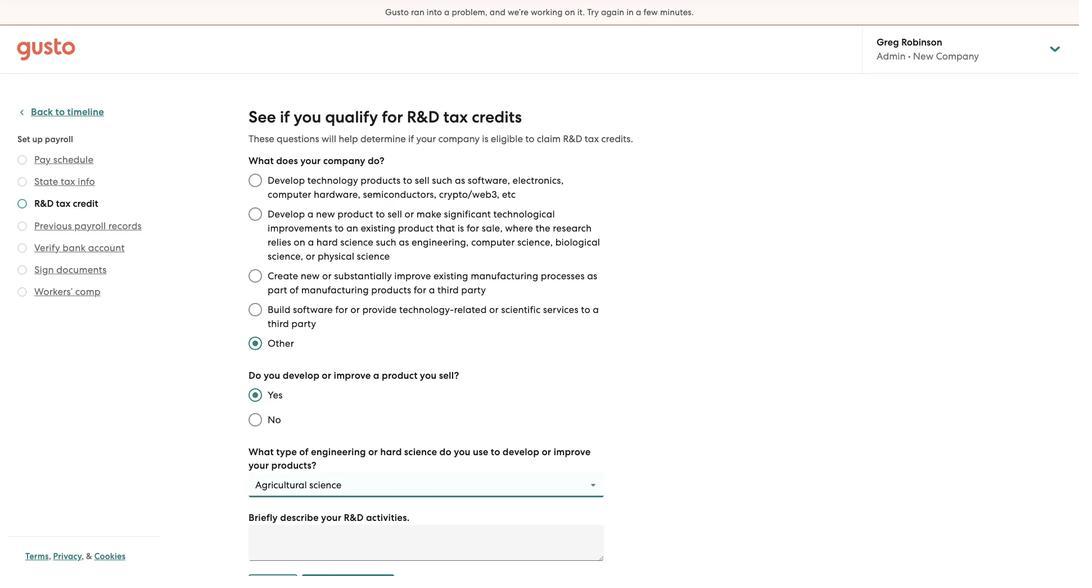 Task type: vqa. For each thing, say whether or not it's contained in the screenshot.
you'll
no



Task type: locate. For each thing, give the bounding box(es) containing it.
party down software
[[292, 319, 316, 330]]

develop inside develop technology products to sell such as software, electronics, computer hardware, semiconductors, crypto/web3, etc
[[268, 175, 305, 186]]

company down credits
[[439, 133, 480, 145]]

0 horizontal spatial improve
[[334, 370, 371, 382]]

0 vertical spatial existing
[[361, 223, 396, 234]]

, left &
[[82, 552, 84, 562]]

1 horizontal spatial sell
[[415, 175, 430, 186]]

your inside 'what type of engineering or hard science do you use to develop or improve your products?'
[[249, 460, 269, 472]]

develop up "improvements"
[[268, 209, 305, 220]]

0 vertical spatial company
[[439, 133, 480, 145]]

product up an
[[338, 209, 374, 220]]

1 vertical spatial company
[[323, 155, 366, 167]]

, left privacy link
[[49, 552, 51, 562]]

problem,
[[452, 7, 488, 17]]

to up semiconductors,
[[403, 175, 413, 186]]

such up substantially
[[376, 237, 397, 248]]

develop down does
[[268, 175, 305, 186]]

build
[[268, 304, 291, 316]]

1 horizontal spatial existing
[[434, 271, 469, 282]]

party up related
[[462, 285, 486, 296]]

to inside "build software for or provide technology-related or scientific services to a third party"
[[581, 304, 591, 316]]

for right software
[[336, 304, 348, 316]]

manufacturing up software
[[302, 285, 369, 296]]

to left claim
[[526, 133, 535, 145]]

you inside 'what type of engineering or hard science do you use to develop or improve your products?'
[[454, 447, 471, 459]]

1 develop from the top
[[268, 175, 305, 186]]

1 horizontal spatial improve
[[395, 271, 431, 282]]

improve for substantially
[[395, 271, 431, 282]]

tax
[[444, 107, 468, 127], [585, 133, 599, 145], [61, 176, 75, 187], [56, 198, 71, 210]]

1 horizontal spatial ,
[[82, 552, 84, 562]]

software
[[293, 304, 333, 316]]

is inside the develop a new product to sell or make significant technological improvements to an existing product that is for sale, where the research relies on a hard science such as engineering, computer science, biological science, or physical science
[[458, 223, 465, 234]]

of up products?
[[300, 447, 309, 459]]

Yes radio
[[243, 383, 268, 408]]

0 vertical spatial on
[[565, 7, 576, 17]]

what for what type of engineering or hard science do you use to develop or improve your products?
[[249, 447, 274, 459]]

1 vertical spatial of
[[300, 447, 309, 459]]

for down significant
[[467, 223, 480, 234]]

0 vertical spatial improve
[[395, 271, 431, 282]]

verify bank account button
[[34, 241, 125, 255]]

1 vertical spatial if
[[409, 133, 414, 145]]

third inside create new or substantially improve existing manufacturing processes as part of manufacturing products for a third party
[[438, 285, 459, 296]]

r&d down state on the top left
[[34, 198, 54, 210]]

such inside the develop a new product to sell or make significant technological improvements to an existing product that is for sale, where the research relies on a hard science such as engineering, computer science, biological science, or physical science
[[376, 237, 397, 248]]

what up the develop technology products to sell such as software, electronics, computer hardware, semiconductors, crypto/web3, etc radio
[[249, 155, 274, 167]]

1 vertical spatial products
[[372, 285, 412, 296]]

for up technology-
[[414, 285, 427, 296]]

sell down semiconductors,
[[388, 209, 403, 220]]

again
[[602, 7, 625, 17]]

provide
[[363, 304, 397, 316]]

bank
[[63, 243, 86, 254]]

1 horizontal spatial such
[[432, 175, 453, 186]]

1 horizontal spatial is
[[482, 133, 489, 145]]

create
[[268, 271, 298, 282]]

such up the crypto/web3,
[[432, 175, 453, 186]]

technology-
[[400, 304, 454, 316]]

verify
[[34, 243, 60, 254]]

related
[[454, 304, 487, 316]]

1 vertical spatial computer
[[472, 237, 515, 248]]

these questions will help determine if your company is eligible to claim r&d tax credits.
[[249, 133, 634, 145]]

2 vertical spatial as
[[588, 271, 598, 282]]

greg robinson admin • new company
[[877, 37, 980, 62]]

hard up physical
[[317, 237, 338, 248]]

3 check image from the top
[[17, 199, 27, 209]]

existing down engineering,
[[434, 271, 469, 282]]

1 horizontal spatial party
[[462, 285, 486, 296]]

develop for develop a new product to sell or make significant technological improvements to an existing product that is for sale, where the research relies on a hard science such as engineering, computer science, biological science, or physical science
[[268, 209, 305, 220]]

such
[[432, 175, 453, 186], [376, 237, 397, 248]]

payroll up pay schedule button
[[45, 135, 73, 145]]

computer inside develop technology products to sell such as software, electronics, computer hardware, semiconductors, crypto/web3, etc
[[268, 189, 312, 200]]

improve inside 'what type of engineering or hard science do you use to develop or improve your products?'
[[554, 447, 591, 459]]

1 vertical spatial such
[[376, 237, 397, 248]]

0 horizontal spatial if
[[280, 107, 290, 127]]

0 horizontal spatial ,
[[49, 552, 51, 562]]

check image left state on the top left
[[17, 177, 27, 187]]

2 horizontal spatial improve
[[554, 447, 591, 459]]

products down do?
[[361, 175, 401, 186]]

4 check image from the top
[[17, 222, 27, 231]]

previous payroll records
[[34, 221, 142, 232]]

back to timeline button
[[17, 106, 104, 119]]

account
[[88, 243, 125, 254]]

science down an
[[341, 237, 374, 248]]

1 horizontal spatial payroll
[[74, 221, 106, 232]]

to right use
[[491, 447, 501, 459]]

1 vertical spatial party
[[292, 319, 316, 330]]

if right "see"
[[280, 107, 290, 127]]

use
[[473, 447, 489, 459]]

engineering
[[311, 447, 366, 459]]

r&d
[[407, 107, 440, 127], [564, 133, 583, 145], [34, 198, 54, 210], [344, 513, 364, 524]]

on left it.
[[565, 7, 576, 17]]

party inside "build software for or provide technology-related or scientific services to a third party"
[[292, 319, 316, 330]]

questions
[[277, 133, 319, 145]]

workers' comp button
[[34, 285, 101, 299]]

help
[[339, 133, 358, 145]]

1 vertical spatial sell
[[388, 209, 403, 220]]

hard right engineering
[[381, 447, 402, 459]]

develop a new product to sell or make significant technological improvements to an existing product that is for sale, where the research relies on a hard science such as engineering, computer science, biological science, or physical science
[[268, 209, 601, 262]]

sign documents
[[34, 265, 107, 276]]

2 vertical spatial improve
[[554, 447, 591, 459]]

try
[[588, 7, 599, 17]]

what inside 'what type of engineering or hard science do you use to develop or improve your products?'
[[249, 447, 274, 459]]

for inside "build software for or provide technology-related or scientific services to a third party"
[[336, 304, 348, 316]]

2 vertical spatial science
[[405, 447, 437, 459]]

payroll
[[45, 135, 73, 145], [74, 221, 106, 232]]

0 vertical spatial payroll
[[45, 135, 73, 145]]

1 horizontal spatial manufacturing
[[471, 271, 539, 282]]

claim
[[537, 133, 561, 145]]

few
[[644, 7, 658, 17]]

0 horizontal spatial manufacturing
[[302, 285, 369, 296]]

0 vertical spatial such
[[432, 175, 453, 186]]

biological
[[556, 237, 601, 248]]

1 horizontal spatial computer
[[472, 237, 515, 248]]

existing right an
[[361, 223, 396, 234]]

if right the determine
[[409, 133, 414, 145]]

0 vertical spatial what
[[249, 155, 274, 167]]

third
[[438, 285, 459, 296], [268, 319, 289, 330]]

2 what from the top
[[249, 447, 274, 459]]

improve for or
[[334, 370, 371, 382]]

0 horizontal spatial computer
[[268, 189, 312, 200]]

briefly
[[249, 513, 278, 524]]

tax left info
[[61, 176, 75, 187]]

third down build
[[268, 319, 289, 330]]

1 horizontal spatial as
[[455, 175, 466, 186]]

computer
[[268, 189, 312, 200], [472, 237, 515, 248]]

existing
[[361, 223, 396, 234], [434, 271, 469, 282]]

1 horizontal spatial develop
[[503, 447, 540, 459]]

develop
[[283, 370, 320, 382], [503, 447, 540, 459]]

existing inside the develop a new product to sell or make significant technological improvements to an existing product that is for sale, where the research relies on a hard science such as engineering, computer science, biological science, or physical science
[[361, 223, 396, 234]]

state tax info button
[[34, 175, 95, 189]]

what does your company do?
[[249, 155, 385, 167]]

to right back at the left
[[55, 106, 65, 118]]

1 horizontal spatial if
[[409, 133, 414, 145]]

check image left previous
[[17, 222, 27, 231]]

0 vertical spatial products
[[361, 175, 401, 186]]

develop for develop technology products to sell such as software, electronics, computer hardware, semiconductors, crypto/web3, etc
[[268, 175, 305, 186]]

of right the part
[[290, 285, 299, 296]]

of inside create new or substantially improve existing manufacturing processes as part of manufacturing products for a third party
[[290, 285, 299, 296]]

products inside create new or substantially improve existing manufacturing processes as part of manufacturing products for a third party
[[372, 285, 412, 296]]

of
[[290, 285, 299, 296], [300, 447, 309, 459]]

0 vertical spatial party
[[462, 285, 486, 296]]

science, down the
[[518, 237, 553, 248]]

0 horizontal spatial is
[[458, 223, 465, 234]]

part
[[268, 285, 287, 296]]

0 horizontal spatial as
[[399, 237, 409, 248]]

payroll down credit
[[74, 221, 106, 232]]

company up technology
[[323, 155, 366, 167]]

1 vertical spatial what
[[249, 447, 274, 459]]

computer down does
[[268, 189, 312, 200]]

1 vertical spatial improve
[[334, 370, 371, 382]]

5 check image from the top
[[17, 244, 27, 253]]

product left sell?
[[382, 370, 418, 382]]

1 vertical spatial on
[[294, 237, 306, 248]]

hard
[[317, 237, 338, 248], [381, 447, 402, 459]]

1 vertical spatial existing
[[434, 271, 469, 282]]

product down make
[[398, 223, 434, 234]]

1 horizontal spatial hard
[[381, 447, 402, 459]]

develop
[[268, 175, 305, 186], [268, 209, 305, 220]]

1 vertical spatial develop
[[268, 209, 305, 220]]

is right the that
[[458, 223, 465, 234]]

1 vertical spatial payroll
[[74, 221, 106, 232]]

as up the crypto/web3,
[[455, 175, 466, 186]]

workers' comp
[[34, 286, 101, 298]]

to left an
[[335, 223, 344, 234]]

0 horizontal spatial hard
[[317, 237, 338, 248]]

Develop technology products to sell such as software, electronics, computer hardware, semiconductors, crypto/web3, etc radio
[[243, 168, 268, 193]]

party inside create new or substantially improve existing manufacturing processes as part of manufacturing products for a third party
[[462, 285, 486, 296]]

0 vertical spatial as
[[455, 175, 466, 186]]

check image
[[17, 266, 27, 275]]

a
[[445, 7, 450, 17], [636, 7, 642, 17], [308, 209, 314, 220], [308, 237, 314, 248], [429, 285, 435, 296], [593, 304, 599, 316], [374, 370, 380, 382]]

0 horizontal spatial such
[[376, 237, 397, 248]]

what for what does your company do?
[[249, 155, 274, 167]]

0 horizontal spatial science,
[[268, 251, 304, 262]]

is left eligible
[[482, 133, 489, 145]]

0 vertical spatial develop
[[283, 370, 320, 382]]

of inside 'what type of engineering or hard science do you use to develop or improve your products?'
[[300, 447, 309, 459]]

check image up check image at top
[[17, 244, 27, 253]]

0 vertical spatial computer
[[268, 189, 312, 200]]

1 vertical spatial science,
[[268, 251, 304, 262]]

1 vertical spatial new
[[301, 271, 320, 282]]

make
[[417, 209, 442, 220]]

tax up these questions will help determine if your company is eligible to claim r&d tax credits.
[[444, 107, 468, 127]]

0 vertical spatial of
[[290, 285, 299, 296]]

0 horizontal spatial third
[[268, 319, 289, 330]]

privacy
[[53, 552, 82, 562]]

1 vertical spatial is
[[458, 223, 465, 234]]

1 vertical spatial develop
[[503, 447, 540, 459]]

new down hardware,
[[316, 209, 335, 220]]

2 check image from the top
[[17, 177, 27, 187]]

third up technology-
[[438, 285, 459, 296]]

to
[[55, 106, 65, 118], [526, 133, 535, 145], [403, 175, 413, 186], [376, 209, 385, 220], [335, 223, 344, 234], [581, 304, 591, 316], [491, 447, 501, 459]]

products up the provide
[[372, 285, 412, 296]]

improve inside create new or substantially improve existing manufacturing processes as part of manufacturing products for a third party
[[395, 271, 431, 282]]

into
[[427, 7, 442, 17]]

as right processes
[[588, 271, 598, 282]]

etc
[[502, 189, 516, 200]]

to right the "services" in the right bottom of the page
[[581, 304, 591, 316]]

r&d inside list
[[34, 198, 54, 210]]

0 horizontal spatial party
[[292, 319, 316, 330]]

0 horizontal spatial payroll
[[45, 135, 73, 145]]

to inside 'what type of engineering or hard science do you use to develop or improve your products?'
[[491, 447, 501, 459]]

0 vertical spatial third
[[438, 285, 459, 296]]

on down "improvements"
[[294, 237, 306, 248]]

as left engineering,
[[399, 237, 409, 248]]

0 vertical spatial sell
[[415, 175, 430, 186]]

0 vertical spatial new
[[316, 209, 335, 220]]

your left products?
[[249, 460, 269, 472]]

sell up semiconductors,
[[415, 175, 430, 186]]

0 horizontal spatial company
[[323, 155, 366, 167]]

1 vertical spatial third
[[268, 319, 289, 330]]

&
[[86, 552, 92, 562]]

1 horizontal spatial third
[[438, 285, 459, 296]]

0 vertical spatial hard
[[317, 237, 338, 248]]

0 vertical spatial science,
[[518, 237, 553, 248]]

what left type
[[249, 447, 274, 459]]

manufacturing up scientific
[[471, 271, 539, 282]]

check image down check image at top
[[17, 288, 27, 297]]

1 horizontal spatial of
[[300, 447, 309, 459]]

for inside create new or substantially improve existing manufacturing processes as part of manufacturing products for a third party
[[414, 285, 427, 296]]

develop inside the develop a new product to sell or make significant technological improvements to an existing product that is for sale, where the research relies on a hard science such as engineering, computer science, biological science, or physical science
[[268, 209, 305, 220]]

info
[[78, 176, 95, 187]]

science left do
[[405, 447, 437, 459]]

science
[[341, 237, 374, 248], [357, 251, 390, 262], [405, 447, 437, 459]]

is
[[482, 133, 489, 145], [458, 223, 465, 234]]

admin
[[877, 51, 906, 62]]

pay
[[34, 154, 51, 165]]

previous
[[34, 221, 72, 232]]

1 vertical spatial as
[[399, 237, 409, 248]]

state
[[34, 176, 58, 187]]

develop down other
[[283, 370, 320, 382]]

develop right use
[[503, 447, 540, 459]]

0 horizontal spatial sell
[[388, 209, 403, 220]]

0 horizontal spatial existing
[[361, 223, 396, 234]]

science, down "relies"
[[268, 251, 304, 262]]

records
[[108, 221, 142, 232]]

0 vertical spatial if
[[280, 107, 290, 127]]

develop inside 'what type of engineering or hard science do you use to develop or improve your products?'
[[503, 447, 540, 459]]

Build software for or provide technology-related or scientific services to a third party radio
[[243, 298, 268, 322]]

a inside create new or substantially improve existing manufacturing processes as part of manufacturing products for a third party
[[429, 285, 435, 296]]

0 vertical spatial develop
[[268, 175, 305, 186]]

0 vertical spatial manufacturing
[[471, 271, 539, 282]]

see
[[249, 107, 276, 127]]

6 check image from the top
[[17, 288, 27, 297]]

check image left r&d tax credit
[[17, 199, 27, 209]]

new inside create new or substantially improve existing manufacturing processes as part of manufacturing products for a third party
[[301, 271, 320, 282]]

0 horizontal spatial of
[[290, 285, 299, 296]]

Briefly describe your R&D activities. text field
[[249, 526, 604, 562]]

new right create
[[301, 271, 320, 282]]

check image
[[17, 155, 27, 165], [17, 177, 27, 187], [17, 199, 27, 209], [17, 222, 27, 231], [17, 244, 27, 253], [17, 288, 27, 297]]

science up substantially
[[357, 251, 390, 262]]

to inside button
[[55, 106, 65, 118]]

2 develop from the top
[[268, 209, 305, 220]]

sell inside the develop a new product to sell or make significant technological improvements to an existing product that is for sale, where the research relies on a hard science such as engineering, computer science, biological science, or physical science
[[388, 209, 403, 220]]

1 what from the top
[[249, 155, 274, 167]]

1 check image from the top
[[17, 155, 27, 165]]

1 horizontal spatial science,
[[518, 237, 553, 248]]

robinson
[[902, 37, 943, 48]]

check image left pay
[[17, 155, 27, 165]]

minutes.
[[661, 7, 694, 17]]

2 horizontal spatial as
[[588, 271, 598, 282]]

0 horizontal spatial on
[[294, 237, 306, 248]]

computer down sale,
[[472, 237, 515, 248]]

technology
[[308, 175, 358, 186]]

sign documents button
[[34, 263, 107, 277]]

1 vertical spatial hard
[[381, 447, 402, 459]]

sale,
[[482, 223, 503, 234]]

0 horizontal spatial develop
[[283, 370, 320, 382]]



Task type: describe. For each thing, give the bounding box(es) containing it.
the
[[536, 223, 551, 234]]

do
[[249, 370, 261, 382]]

gusto ran into a problem, and we're working on it. try again in a few minutes.
[[386, 7, 694, 17]]

tax left credit
[[56, 198, 71, 210]]

activities.
[[366, 513, 410, 524]]

services
[[544, 304, 579, 316]]

r&d left activities.
[[344, 513, 364, 524]]

as inside develop technology products to sell such as software, electronics, computer hardware, semiconductors, crypto/web3, etc
[[455, 175, 466, 186]]

semiconductors,
[[363, 189, 437, 200]]

processes
[[541, 271, 585, 282]]

do?
[[368, 155, 385, 167]]

cookies button
[[94, 550, 126, 564]]

sell?
[[439, 370, 460, 382]]

Develop a new product to sell or make significant technological improvements to an existing product that is for sale, where the research relies on a hard science such as engineering, computer science, biological science, or physical science radio
[[243, 202, 268, 227]]

technological
[[494, 209, 555, 220]]

0 vertical spatial product
[[338, 209, 374, 220]]

working
[[531, 7, 563, 17]]

verify bank account
[[34, 243, 125, 254]]

briefly describe your r&d activities.
[[249, 513, 410, 524]]

yes
[[268, 390, 283, 401]]

scientific
[[502, 304, 541, 316]]

1 vertical spatial manufacturing
[[302, 285, 369, 296]]

tax left the 'credits.'
[[585, 133, 599, 145]]

as inside the develop a new product to sell or make significant technological improvements to an existing product that is for sale, where the research relies on a hard science such as engineering, computer science, biological science, or physical science
[[399, 237, 409, 248]]

r&d tax credit
[[34, 198, 98, 210]]

your right does
[[301, 155, 321, 167]]

computer inside the develop a new product to sell or make significant technological improvements to an existing product that is for sale, where the research relies on a hard science such as engineering, computer science, biological science, or physical science
[[472, 237, 515, 248]]

credits.
[[602, 133, 634, 145]]

0 vertical spatial is
[[482, 133, 489, 145]]

check image for pay
[[17, 155, 27, 165]]

electronics,
[[513, 175, 564, 186]]

payroll inside previous payroll records button
[[74, 221, 106, 232]]

or inside create new or substantially improve existing manufacturing processes as part of manufacturing products for a third party
[[322, 271, 332, 282]]

an
[[347, 223, 359, 234]]

1 horizontal spatial on
[[565, 7, 576, 17]]

products inside develop technology products to sell such as software, electronics, computer hardware, semiconductors, crypto/web3, etc
[[361, 175, 401, 186]]

terms
[[25, 552, 49, 562]]

it.
[[578, 7, 585, 17]]

build software for or provide technology-related or scientific services to a third party
[[268, 304, 599, 330]]

describe
[[280, 513, 319, 524]]

a inside "build software for or provide technology-related or scientific services to a third party"
[[593, 304, 599, 316]]

do you develop or improve a product you sell?
[[249, 370, 460, 382]]

no
[[268, 415, 281, 426]]

your right the describe at the bottom left of page
[[321, 513, 342, 524]]

documents
[[56, 265, 107, 276]]

for up the determine
[[382, 107, 403, 127]]

2 vertical spatial product
[[382, 370, 418, 382]]

check image for state
[[17, 177, 27, 187]]

existing inside create new or substantially improve existing manufacturing processes as part of manufacturing products for a third party
[[434, 271, 469, 282]]

company
[[937, 51, 980, 62]]

workers'
[[34, 286, 73, 298]]

on inside the develop a new product to sell or make significant technological improvements to an existing product that is for sale, where the research relies on a hard science such as engineering, computer science, biological science, or physical science
[[294, 237, 306, 248]]

to inside develop technology products to sell such as software, electronics, computer hardware, semiconductors, crypto/web3, etc
[[403, 175, 413, 186]]

these
[[249, 133, 275, 145]]

research
[[553, 223, 592, 234]]

1 horizontal spatial company
[[439, 133, 480, 145]]

does
[[276, 155, 298, 167]]

check image for workers'
[[17, 288, 27, 297]]

tax inside button
[[61, 176, 75, 187]]

physical
[[318, 251, 355, 262]]

for inside the develop a new product to sell or make significant technological improvements to an existing product that is for sale, where the research relies on a hard science such as engineering, computer science, biological science, or physical science
[[467, 223, 480, 234]]

to down semiconductors,
[[376, 209, 385, 220]]

science inside 'what type of engineering or hard science do you use to develop or improve your products?'
[[405, 447, 437, 459]]

other
[[268, 338, 294, 349]]

significant
[[444, 209, 491, 220]]

comp
[[75, 286, 101, 298]]

improvements
[[268, 223, 332, 234]]

third inside "build software for or provide technology-related or scientific services to a third party"
[[268, 319, 289, 330]]

do
[[440, 447, 452, 459]]

schedule
[[53, 154, 94, 165]]

in
[[627, 7, 634, 17]]

where
[[506, 223, 534, 234]]

back
[[31, 106, 53, 118]]

gusto
[[386, 7, 409, 17]]

type
[[276, 447, 297, 459]]

pay schedule button
[[34, 153, 94, 167]]

crypto/web3,
[[439, 189, 500, 200]]

check image for previous
[[17, 222, 27, 231]]

hardware,
[[314, 189, 361, 200]]

sell inside develop technology products to sell such as software, electronics, computer hardware, semiconductors, crypto/web3, etc
[[415, 175, 430, 186]]

and
[[490, 7, 506, 17]]

home image
[[17, 38, 75, 60]]

your right the determine
[[417, 133, 436, 145]]

qualify
[[325, 107, 378, 127]]

r&d right claim
[[564, 133, 583, 145]]

ran
[[411, 7, 425, 17]]

up
[[32, 135, 43, 145]]

sign
[[34, 265, 54, 276]]

privacy link
[[53, 552, 82, 562]]

pay schedule
[[34, 154, 94, 165]]

substantially
[[334, 271, 392, 282]]

new inside the develop a new product to sell or make significant technological improvements to an existing product that is for sale, where the research relies on a hard science such as engineering, computer science, biological science, or physical science
[[316, 209, 335, 220]]

new
[[914, 51, 934, 62]]

determine
[[361, 133, 406, 145]]

credits
[[472, 107, 522, 127]]

such inside develop technology products to sell such as software, electronics, computer hardware, semiconductors, crypto/web3, etc
[[432, 175, 453, 186]]

what type of engineering or hard science do you use to develop or improve your products?
[[249, 447, 591, 472]]

r&d tax credit list
[[17, 153, 156, 301]]

previous payroll records button
[[34, 219, 142, 233]]

0 vertical spatial science
[[341, 237, 374, 248]]

Create new or substantially improve existing manufacturing processes as part of manufacturing products for a third party radio
[[243, 264, 268, 289]]

we're
[[508, 7, 529, 17]]

set up payroll
[[17, 135, 73, 145]]

1 , from the left
[[49, 552, 51, 562]]

back to timeline
[[31, 106, 104, 118]]

software,
[[468, 175, 511, 186]]

check image for verify
[[17, 244, 27, 253]]

see if you qualify for r&d tax credits
[[249, 107, 522, 127]]

as inside create new or substantially improve existing manufacturing processes as part of manufacturing products for a third party
[[588, 271, 598, 282]]

hard inside 'what type of engineering or hard science do you use to develop or improve your products?'
[[381, 447, 402, 459]]

•
[[909, 51, 911, 62]]

1 vertical spatial science
[[357, 251, 390, 262]]

2 , from the left
[[82, 552, 84, 562]]

terms link
[[25, 552, 49, 562]]

timeline
[[67, 106, 104, 118]]

eligible
[[491, 133, 523, 145]]

1 vertical spatial product
[[398, 223, 434, 234]]

set
[[17, 135, 30, 145]]

r&d up these questions will help determine if your company is eligible to claim r&d tax credits.
[[407, 107, 440, 127]]

greg
[[877, 37, 900, 48]]

Other radio
[[243, 331, 268, 356]]

No radio
[[243, 408, 268, 433]]

create new or substantially improve existing manufacturing processes as part of manufacturing products for a third party
[[268, 271, 598, 296]]

hard inside the develop a new product to sell or make significant technological improvements to an existing product that is for sale, where the research relies on a hard science such as engineering, computer science, biological science, or physical science
[[317, 237, 338, 248]]

relies
[[268, 237, 292, 248]]

cookies
[[94, 552, 126, 562]]

state tax info
[[34, 176, 95, 187]]



